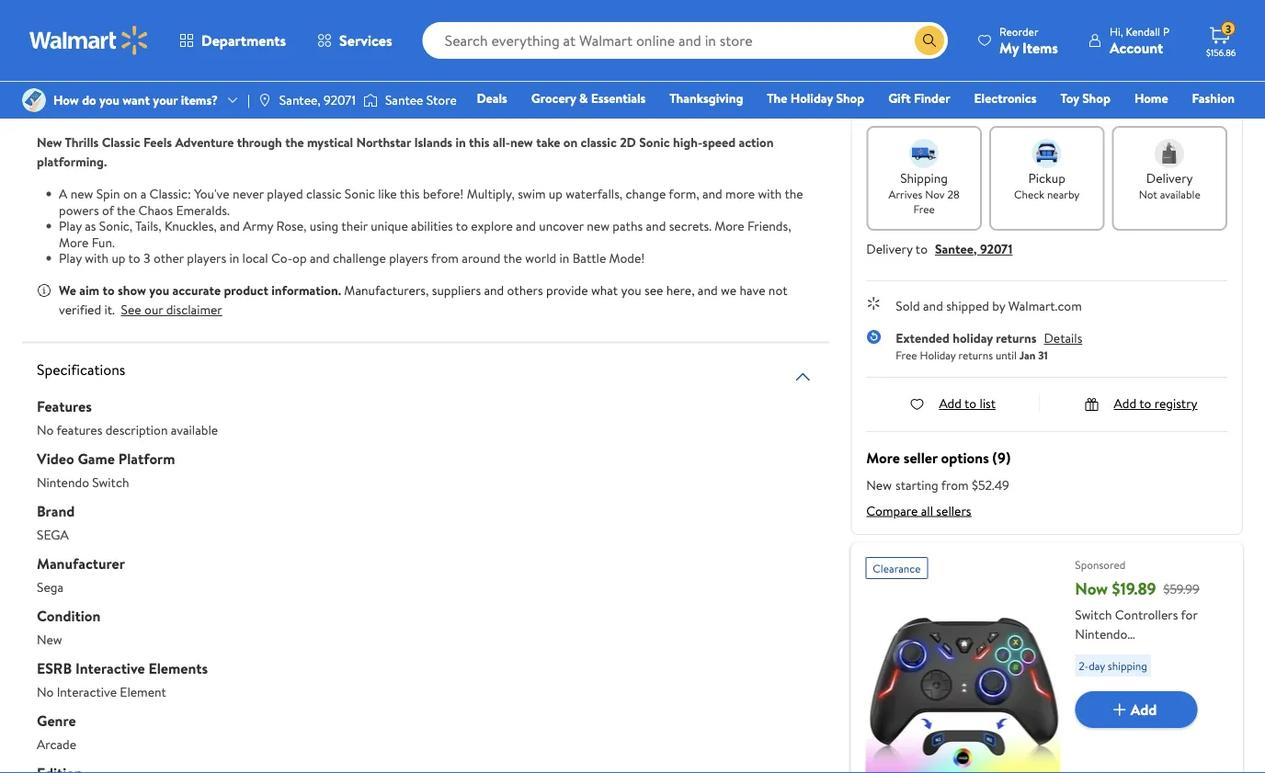 Task type: describe. For each thing, give the bounding box(es) containing it.
more inside more seller options (9) new starting from $52.49 compare all sellers
[[866, 448, 900, 468]]

plan for $6.00
[[994, 22, 1017, 40]]

friends,
[[748, 217, 791, 235]]

the inside the new thrills classic feels adventure through the mystical northstar islands in this all-new take on classic 2d sonic high-speed action platforming.
[[285, 133, 304, 151]]

to up show
[[128, 249, 140, 267]]

shipping arrives nov 28 free
[[889, 169, 960, 217]]

have
[[740, 281, 765, 299]]

sellers
[[936, 502, 971, 519]]

a new spin on a classic: you've never played classic sonic like this before! multiply, swim up waterfalls, change form, and more with the powers of the chaos emeralds. play as sonic, tails, knuckles, and army rose, using their unique abilities to explore and uncover new paths and secrets. more friends, more fun. play with up to 3 other players in local co-op and challenge players from around the world in battle mode!
[[59, 185, 803, 267]]

&
[[579, 89, 588, 107]]

reorder my items
[[1000, 23, 1058, 57]]

a
[[59, 185, 67, 203]]

uncover
[[539, 217, 584, 235]]

never
[[233, 185, 264, 203]]

element
[[120, 683, 166, 701]]

like
[[378, 185, 397, 203]]

0 horizontal spatial 92071
[[324, 91, 356, 109]]

delivery to santee, 92071
[[866, 240, 1013, 258]]

sponsored
[[1075, 557, 1126, 573]]

northstar
[[356, 133, 411, 151]]

your for items?
[[153, 91, 178, 109]]

gift
[[888, 89, 911, 107]]

thanksgiving
[[670, 89, 743, 107]]

2 horizontal spatial in
[[560, 249, 569, 267]]

you up our
[[149, 281, 169, 299]]

0 horizontal spatial with
[[85, 249, 109, 267]]

description
[[105, 421, 168, 439]]

walmart image
[[29, 26, 149, 55]]

nov
[[925, 186, 945, 202]]

0 vertical spatial holiday
[[791, 89, 833, 107]]

3 inside a new spin on a classic: you've never played classic sonic like this before! multiply, swim up waterfalls, change form, and more with the powers of the chaos emeralds. play as sonic, tails, knuckles, and army rose, using their unique abilities to explore and uncover new paths and secrets. more friends, more fun. play with up to 3 other players in local co-op and challenge players from around the world in battle mode!
[[143, 249, 150, 267]]

arrives
[[889, 186, 923, 202]]

thanksgiving link
[[661, 88, 751, 108]]

islands
[[414, 133, 452, 151]]

this inside the new thrills classic feels adventure through the mystical northstar islands in this all-new take on classic 2d sonic high-speed action platforming.
[[469, 133, 490, 151]]

0 vertical spatial interactive
[[75, 658, 145, 678]]

about this item
[[22, 28, 146, 53]]

2 no from the top
[[37, 683, 54, 701]]

classic:
[[149, 185, 191, 203]]

paths
[[613, 217, 643, 235]]

adventure
[[175, 133, 234, 151]]

the up friends, at the top
[[785, 185, 803, 203]]

one debit link
[[1086, 114, 1164, 134]]

sonic,
[[99, 217, 133, 235]]

new inside more seller options (9) new starting from $52.49 compare all sellers
[[866, 476, 892, 494]]

grocery
[[531, 89, 576, 107]]

from inside a new spin on a classic: you've never played classic sonic like this before! multiply, swim up waterfalls, change form, and more with the powers of the chaos emeralds. play as sonic, tails, knuckles, and army rose, using their unique abilities to explore and uncover new paths and secrets. more friends, more fun. play with up to 3 other players in local co-op and challenge players from around the world in battle mode!
[[431, 249, 459, 267]]

sonic inside a new spin on a classic: you've never played classic sonic like this before! multiply, swim up waterfalls, change form, and more with the powers of the chaos emeralds. play as sonic, tails, knuckles, and army rose, using their unique abilities to explore and uncover new paths and secrets. more friends, more fun. play with up to 3 other players in local co-op and challenge players from around the world in battle mode!
[[345, 185, 375, 203]]

1 vertical spatial 92071
[[980, 240, 1013, 258]]

add for add
[[1131, 700, 1157, 720]]

holiday inside extended holiday returns details free holiday returns until jan 31
[[920, 347, 956, 363]]

do for how do you want your item?
[[903, 96, 922, 119]]

grocery & essentials
[[531, 89, 646, 107]]

account
[[1110, 37, 1163, 57]]

secrets.
[[669, 217, 712, 235]]

plan for $7.00
[[994, 51, 1017, 69]]

santee, 92071
[[279, 91, 356, 109]]

sega
[[37, 526, 69, 544]]

brand
[[37, 501, 75, 521]]

more seller options (9) new starting from $52.49 compare all sellers
[[866, 448, 1011, 519]]

new inside the new thrills classic feels adventure through the mystical northstar islands in this all-new take on classic 2d sonic high-speed action platforming.
[[37, 133, 62, 151]]

check
[[1014, 186, 1045, 202]]

our
[[144, 301, 163, 319]]

hi, kendall p account
[[1110, 23, 1170, 57]]

fashion
[[1192, 89, 1235, 107]]

the
[[767, 89, 787, 107]]

- for $6.00
[[1020, 22, 1025, 40]]

to left list
[[965, 394, 977, 412]]

op
[[292, 249, 307, 267]]

1 players from the left
[[187, 249, 226, 267]]

product
[[37, 93, 88, 113]]

shop inside "link"
[[1082, 89, 1111, 107]]

manufacturers,
[[344, 281, 429, 299]]

new thrills classic feels adventure through the mystical northstar islands in this all-new take on classic 2d sonic high-speed action platforming.
[[37, 133, 774, 170]]

store
[[426, 91, 457, 109]]

now
[[1075, 577, 1108, 600]]

 image for santee store
[[363, 91, 378, 109]]

what
[[591, 281, 618, 299]]

in inside the new thrills classic feels adventure through the mystical northstar islands in this all-new take on classic 2d sonic high-speed action platforming.
[[456, 133, 466, 151]]

explore
[[471, 217, 513, 235]]

speed
[[703, 133, 736, 151]]

year for 2-
[[967, 22, 991, 40]]

verified
[[59, 301, 101, 319]]

features
[[37, 396, 92, 416]]

walmart.com
[[1008, 297, 1082, 314]]

thrills
[[65, 133, 99, 151]]

rose,
[[276, 217, 307, 235]]

and right 'paths'
[[646, 217, 666, 235]]

you right gift
[[926, 96, 951, 119]]

product
[[224, 281, 268, 299]]

- for $7.00
[[1020, 51, 1025, 69]]

1 shop from the left
[[836, 89, 864, 107]]

and down 'swim'
[[516, 217, 536, 235]]

electronics
[[974, 89, 1037, 107]]

grocery & essentials link
[[523, 88, 654, 108]]

the right of at the top left of the page
[[117, 201, 135, 219]]

and left "army"
[[220, 217, 240, 235]]

feels
[[143, 133, 172, 151]]

your for item?
[[995, 96, 1026, 119]]

available inside delivery not available
[[1160, 186, 1201, 202]]

information.
[[272, 281, 341, 299]]

free for shipping
[[913, 201, 935, 217]]

home
[[1135, 89, 1168, 107]]

you've
[[194, 185, 229, 203]]

played
[[267, 185, 303, 203]]

pickup
[[1028, 169, 1065, 187]]

add for add to registry
[[1114, 394, 1137, 412]]

specifications
[[37, 359, 125, 379]]

of
[[102, 201, 114, 219]]

1 no from the top
[[37, 421, 54, 439]]

2-Year plan - $6.00 checkbox
[[929, 23, 946, 40]]

we
[[59, 281, 76, 299]]

other
[[153, 249, 184, 267]]

nearby
[[1047, 186, 1080, 202]]

and right sold
[[923, 297, 943, 314]]

to left registry
[[1139, 394, 1152, 412]]

chaos
[[138, 201, 173, 219]]

extended
[[896, 329, 950, 347]]

starting
[[896, 476, 939, 494]]

sold and shipped by walmart.com
[[896, 297, 1082, 314]]

items
[[1023, 37, 1058, 57]]

classic inside a new spin on a classic: you've never played classic sonic like this before! multiply, swim up waterfalls, change form, and more with the powers of the chaos emeralds. play as sonic, tails, knuckles, and army rose, using their unique abilities to explore and uncover new paths and secrets. more friends, more fun. play with up to 3 other players in local co-op and challenge players from around the world in battle mode!
[[306, 185, 342, 203]]

features no features description available video game platform nintendo switch brand sega manufacturer sega condition new esrb interactive elements no interactive element genre arcade
[[37, 396, 218, 754]]

on inside the new thrills classic feels adventure through the mystical northstar islands in this all-new take on classic 2d sonic high-speed action platforming.
[[563, 133, 578, 151]]

action
[[739, 133, 774, 151]]

all-
[[493, 133, 510, 151]]

0 vertical spatial up
[[549, 185, 563, 203]]

now $19.89 group
[[851, 542, 1243, 773]]

3-Year plan - $7.00 checkbox
[[929, 52, 946, 69]]

0 horizontal spatial returns
[[958, 347, 993, 363]]

show
[[118, 281, 146, 299]]

and left we
[[698, 281, 718, 299]]

2d
[[620, 133, 636, 151]]

intent image for shipping image
[[909, 139, 939, 168]]

you up classic
[[99, 91, 119, 109]]

electronics link
[[966, 88, 1045, 108]]

options
[[941, 448, 989, 468]]



Task type: vqa. For each thing, say whether or not it's contained in the screenshot.
2 within SSPHPPLIE SupeRun Walking Pad 300lb, 40*16 Walking Area Under Desk Treadmillwith Remote Control 2 in 1 Portable Walking Pad Treadmill for Home/Office(White)
no



Task type: locate. For each thing, give the bounding box(es) containing it.
on inside a new spin on a classic: you've never played classic sonic like this before! multiply, swim up waterfalls, change form, and more with the powers of the chaos emeralds. play as sonic, tails, knuckles, and army rose, using their unique abilities to explore and uncover new paths and secrets. more friends, more fun. play with up to 3 other players in local co-op and challenge players from around the world in battle mode!
[[123, 185, 137, 203]]

new inside the new thrills classic feels adventure through the mystical northstar islands in this all-new take on classic 2d sonic high-speed action platforming.
[[510, 133, 533, 151]]

sonic
[[639, 133, 670, 151], [345, 185, 375, 203]]

0 horizontal spatial want
[[123, 91, 150, 109]]

available inside features no features description available video game platform nintendo switch brand sega manufacturer sega condition new esrb interactive elements no interactive element genre arcade
[[171, 421, 218, 439]]

2- for year
[[957, 22, 967, 40]]

multiply,
[[467, 185, 515, 203]]

by
[[992, 297, 1005, 314]]

in left local
[[229, 249, 239, 267]]

1 vertical spatial with
[[85, 249, 109, 267]]

new up platforming.
[[37, 133, 62, 151]]

compare all sellers button
[[866, 502, 971, 519]]

do up thrills
[[82, 91, 96, 109]]

using
[[310, 217, 339, 235]]

arcade
[[37, 736, 76, 754]]

new
[[510, 133, 533, 151], [70, 185, 93, 203], [587, 217, 610, 235]]

1 horizontal spatial your
[[995, 96, 1026, 119]]

no up video
[[37, 421, 54, 439]]

0 vertical spatial santee,
[[279, 91, 321, 109]]

1 vertical spatial from
[[941, 476, 969, 494]]

1 vertical spatial delivery
[[866, 240, 913, 258]]

1 vertical spatial year
[[968, 51, 991, 69]]

sega
[[37, 578, 63, 596]]

plan down 2-year plan - $6.00 on the right top of page
[[994, 51, 1017, 69]]

you
[[99, 91, 119, 109], [926, 96, 951, 119], [149, 281, 169, 299], [621, 281, 641, 299]]

1 vertical spatial sonic
[[345, 185, 375, 203]]

how do you want your items?
[[53, 91, 218, 109]]

2-
[[957, 22, 967, 40], [1079, 658, 1089, 674]]

this left item at left
[[76, 28, 106, 53]]

0 vertical spatial free
[[913, 201, 935, 217]]

2- inside the now $19.89 group
[[1079, 658, 1089, 674]]

and left others
[[484, 281, 504, 299]]

from inside more seller options (9) new starting from $52.49 compare all sellers
[[941, 476, 969, 494]]

intent image for delivery image
[[1155, 139, 1184, 168]]

1 year from the top
[[967, 22, 991, 40]]

spin
[[96, 185, 120, 203]]

registry
[[1155, 394, 1198, 412]]

about
[[22, 28, 72, 53]]

in right world
[[560, 249, 569, 267]]

0 horizontal spatial delivery
[[866, 240, 913, 258]]

1 vertical spatial santee,
[[935, 240, 977, 258]]

around
[[462, 249, 501, 267]]

one
[[1094, 115, 1122, 133]]

switch controllers for nintendo switch/lite/oled, switch pro controller with programming motion control vibration, updated wireless switch controller with wake-up turbo screenshot image
[[866, 587, 1060, 773]]

new right a
[[70, 185, 93, 203]]

co-
[[271, 249, 292, 267]]

0 horizontal spatial santee,
[[279, 91, 321, 109]]

free down shipping
[[913, 201, 935, 217]]

3 up $156.86
[[1226, 21, 1231, 37]]

services
[[339, 30, 392, 51]]

$7.00
[[1028, 51, 1058, 69]]

from up sellers
[[941, 476, 969, 494]]

add to cart image
[[1109, 699, 1131, 721]]

want
[[123, 91, 150, 109], [955, 96, 991, 119]]

0 vertical spatial classic
[[581, 133, 617, 151]]

1 - from the top
[[1020, 22, 1025, 40]]

interactive up element
[[75, 658, 145, 678]]

up right 'swim'
[[549, 185, 563, 203]]

this inside a new spin on a classic: you've never played classic sonic like this before! multiply, swim up waterfalls, change form, and more with the powers of the chaos emeralds. play as sonic, tails, knuckles, and army rose, using their unique abilities to explore and uncover new paths and secrets. more friends, more fun. play with up to 3 other players in local co-op and challenge players from around the world in battle mode!
[[400, 185, 420, 203]]

to left santee, 92071 button in the right of the page
[[916, 240, 928, 258]]

shop right the toy
[[1082, 89, 1111, 107]]

finder
[[914, 89, 950, 107]]

how
[[53, 91, 79, 109], [866, 96, 899, 119]]

holiday right the
[[791, 89, 833, 107]]

2 horizontal spatial this
[[469, 133, 490, 151]]

see our disclaimer button
[[121, 301, 222, 319]]

1 vertical spatial 2-
[[1079, 658, 1089, 674]]

0 horizontal spatial in
[[229, 249, 239, 267]]

2 - from the top
[[1020, 51, 1025, 69]]

0 vertical spatial year
[[967, 22, 991, 40]]

2- right the 2-year plan - $6.00 option
[[957, 22, 967, 40]]

new left 'take'
[[510, 133, 533, 151]]

delivery for to
[[866, 240, 913, 258]]

0 vertical spatial from
[[431, 249, 459, 267]]

1 vertical spatial interactive
[[57, 683, 117, 701]]

 image
[[363, 91, 378, 109], [257, 93, 272, 108]]

0 vertical spatial 2-
[[957, 22, 967, 40]]

sonic left "like"
[[345, 185, 375, 203]]

plan up 3-year plan - $7.00
[[994, 22, 1017, 40]]

emeralds.
[[176, 201, 230, 219]]

1 horizontal spatial available
[[1160, 186, 1201, 202]]

delivery inside delivery not available
[[1146, 169, 1193, 187]]

deals link
[[468, 88, 516, 108]]

shop right product details image
[[836, 89, 864, 107]]

play left as
[[59, 217, 82, 235]]

add to registry
[[1114, 394, 1198, 412]]

do for how do you want your items?
[[82, 91, 96, 109]]

how up thrills
[[53, 91, 79, 109]]

1 horizontal spatial 2-
[[1079, 658, 1089, 674]]

0 horizontal spatial sonic
[[345, 185, 375, 203]]

1 horizontal spatial 3
[[1226, 21, 1231, 37]]

new inside features no features description available video game platform nintendo switch brand sega manufacturer sega condition new esrb interactive elements no interactive element genre arcade
[[37, 631, 62, 649]]

kendall
[[1126, 23, 1160, 39]]

2 horizontal spatial more
[[866, 448, 900, 468]]

details button
[[1044, 329, 1083, 347]]

want for item?
[[955, 96, 991, 119]]

92071 up mystical
[[324, 91, 356, 109]]

seller
[[904, 448, 938, 468]]

1 vertical spatial this
[[469, 133, 490, 151]]

with down as
[[85, 249, 109, 267]]

santee, right the | in the left of the page
[[279, 91, 321, 109]]

clearance
[[873, 560, 921, 576]]

1 vertical spatial classic
[[306, 185, 342, 203]]

list
[[980, 394, 996, 412]]

registry link
[[1015, 114, 1078, 134]]

how do you want your item?
[[866, 96, 1071, 119]]

0 horizontal spatial 3
[[143, 249, 150, 267]]

registry
[[1023, 115, 1070, 133]]

0 vertical spatial plan
[[994, 22, 1017, 40]]

interactive down esrb
[[57, 683, 117, 701]]

0 horizontal spatial up
[[112, 249, 125, 267]]

sponsored now $19.89 $59.99
[[1075, 557, 1200, 600]]

 image left santee
[[363, 91, 378, 109]]

0 horizontal spatial classic
[[306, 185, 342, 203]]

1 horizontal spatial classic
[[581, 133, 617, 151]]

1 vertical spatial -
[[1020, 51, 1025, 69]]

want for items?
[[123, 91, 150, 109]]

1 horizontal spatial on
[[563, 133, 578, 151]]

1 horizontal spatial with
[[758, 185, 782, 203]]

 image for santee, 92071
[[257, 93, 272, 108]]

local
[[242, 249, 268, 267]]

how for how do you want your item?
[[866, 96, 899, 119]]

new up the compare
[[866, 476, 892, 494]]

new up esrb
[[37, 631, 62, 649]]

until
[[996, 347, 1017, 363]]

1 horizontal spatial more
[[715, 217, 744, 235]]

2 shop from the left
[[1082, 89, 1111, 107]]

0 horizontal spatial available
[[171, 421, 218, 439]]

add left registry
[[1114, 394, 1137, 412]]

1 play from the top
[[59, 217, 82, 235]]

with right more
[[758, 185, 782, 203]]

more left seller
[[866, 448, 900, 468]]

$52.49
[[972, 476, 1009, 494]]

1 vertical spatial play
[[59, 249, 82, 267]]

1 horizontal spatial from
[[941, 476, 969, 494]]

2 players from the left
[[389, 249, 428, 267]]

classic up using
[[306, 185, 342, 203]]

0 vertical spatial -
[[1020, 22, 1025, 40]]

0 vertical spatial sonic
[[639, 133, 670, 151]]

2 vertical spatial new
[[37, 631, 62, 649]]

0 horizontal spatial shop
[[836, 89, 864, 107]]

free inside "shipping arrives nov 28 free"
[[913, 201, 935, 217]]

2 horizontal spatial new
[[587, 217, 610, 235]]

and left more
[[702, 185, 722, 203]]

players down unique
[[389, 249, 428, 267]]

all
[[921, 502, 933, 519]]

more left fun.
[[59, 233, 89, 251]]

players up we aim to show you accurate product information.
[[187, 249, 226, 267]]

delivery down arrives
[[866, 240, 913, 258]]

0 horizontal spatial new
[[70, 185, 93, 203]]

returns left until
[[958, 347, 993, 363]]

sonic right 2d
[[639, 133, 670, 151]]

shipped
[[946, 297, 989, 314]]

2 vertical spatial new
[[587, 217, 610, 235]]

add left list
[[939, 394, 962, 412]]

$59.99
[[1164, 580, 1200, 598]]

sonic inside the new thrills classic feels adventure through the mystical northstar islands in this all-new take on classic 2d sonic high-speed action platforming.
[[639, 133, 670, 151]]

walmart+ link
[[1172, 114, 1243, 134]]

1 vertical spatial plan
[[994, 51, 1017, 69]]

this right "like"
[[400, 185, 420, 203]]

 image right the | in the left of the page
[[257, 93, 272, 108]]

delivery down intent image for delivery
[[1146, 169, 1193, 187]]

shipping
[[900, 169, 948, 187]]

1 vertical spatial holiday
[[920, 347, 956, 363]]

we
[[721, 281, 737, 299]]

free down sold
[[896, 347, 917, 363]]

game
[[78, 448, 115, 468]]

1 vertical spatial on
[[123, 185, 137, 203]]

available right 'not'
[[1160, 186, 1201, 202]]

0 vertical spatial no
[[37, 421, 54, 439]]

returns
[[996, 329, 1037, 347], [958, 347, 993, 363]]

no down esrb
[[37, 683, 54, 701]]

challenge
[[333, 249, 386, 267]]

2 play from the top
[[59, 249, 82, 267]]

play up the "we"
[[59, 249, 82, 267]]

1 vertical spatial available
[[171, 421, 218, 439]]

on left a
[[123, 185, 137, 203]]

suppliers
[[432, 281, 481, 299]]

1 horizontal spatial delivery
[[1146, 169, 1193, 187]]

1 plan from the top
[[994, 22, 1017, 40]]

debit
[[1125, 115, 1156, 133]]

1 vertical spatial new
[[866, 476, 892, 494]]

1 vertical spatial free
[[896, 347, 917, 363]]

(9)
[[993, 448, 1011, 468]]

3-year plan - $7.00
[[957, 51, 1058, 69]]

toy shop link
[[1052, 88, 1119, 108]]

you left the see
[[621, 281, 641, 299]]

santee, down 28
[[935, 240, 977, 258]]

2 plan from the top
[[994, 51, 1017, 69]]

gift finder link
[[880, 88, 959, 108]]

to right abilities
[[456, 217, 468, 235]]

holiday up the add to list 'button'
[[920, 347, 956, 363]]

2 year from the top
[[968, 51, 991, 69]]

1 horizontal spatial new
[[510, 133, 533, 151]]

1 horizontal spatial 92071
[[980, 240, 1013, 258]]

3-
[[957, 51, 968, 69]]

1 horizontal spatial players
[[389, 249, 428, 267]]

how left finder
[[866, 96, 899, 119]]

elements
[[149, 658, 208, 678]]

delivery
[[1146, 169, 1193, 187], [866, 240, 913, 258]]

before!
[[423, 185, 464, 203]]

0 vertical spatial this
[[76, 28, 106, 53]]

search icon image
[[922, 33, 937, 48]]

available up 'platform'
[[171, 421, 218, 439]]

2- left shipping
[[1079, 658, 1089, 674]]

1 vertical spatial 3
[[143, 249, 150, 267]]

add inside add button
[[1131, 700, 1157, 720]]

1 horizontal spatial santee,
[[935, 240, 977, 258]]

mystical
[[307, 133, 353, 151]]

0 horizontal spatial on
[[123, 185, 137, 203]]

departments
[[201, 30, 286, 51]]

on right 'take'
[[563, 133, 578, 151]]

0 horizontal spatial players
[[187, 249, 226, 267]]

add to list
[[939, 394, 996, 412]]

0 horizontal spatial your
[[153, 91, 178, 109]]

1 horizontal spatial how
[[866, 96, 899, 119]]

0 vertical spatial with
[[758, 185, 782, 203]]

knuckles,
[[165, 217, 217, 235]]

0 vertical spatial new
[[510, 133, 533, 151]]

intent image for pickup image
[[1032, 139, 1062, 168]]

reorder
[[1000, 23, 1039, 39]]

the left world
[[504, 249, 522, 267]]

0 vertical spatial 92071
[[324, 91, 356, 109]]

specifications image
[[792, 365, 814, 388]]

esrb
[[37, 658, 72, 678]]

1 horizontal spatial up
[[549, 185, 563, 203]]

this left all-
[[469, 133, 490, 151]]

free for extended
[[896, 347, 917, 363]]

battle
[[573, 249, 606, 267]]

in right islands at the top
[[456, 133, 466, 151]]

1 horizontal spatial holiday
[[920, 347, 956, 363]]

unique
[[371, 217, 408, 235]]

product details image
[[792, 99, 814, 121]]

here,
[[666, 281, 695, 299]]

add down shipping
[[1131, 700, 1157, 720]]

do up intent image for shipping
[[903, 96, 922, 119]]

and right op at top
[[310, 249, 330, 267]]

want up classic
[[123, 91, 150, 109]]

1 horizontal spatial returns
[[996, 329, 1037, 347]]

delivery for not
[[1146, 169, 1193, 187]]

2- for day
[[1079, 658, 1089, 674]]

more down more
[[715, 217, 744, 235]]

3 left other
[[143, 249, 150, 267]]

the holiday shop
[[767, 89, 864, 107]]

departments button
[[164, 18, 302, 63]]

classic left 2d
[[581, 133, 617, 151]]

year up 3-
[[967, 22, 991, 40]]

returns left the 31
[[996, 329, 1037, 347]]

see
[[121, 301, 141, 319]]

2-year plan - $6.00
[[957, 22, 1060, 40]]

92071
[[324, 91, 356, 109], [980, 240, 1013, 258]]

players
[[187, 249, 226, 267], [389, 249, 428, 267]]

1 horizontal spatial  image
[[363, 91, 378, 109]]

from up suppliers
[[431, 249, 459, 267]]

1 vertical spatial no
[[37, 683, 54, 701]]

free inside extended holiday returns details free holiday returns until jan 31
[[896, 347, 917, 363]]

1 horizontal spatial in
[[456, 133, 466, 151]]

28
[[948, 186, 960, 202]]

0 horizontal spatial more
[[59, 233, 89, 251]]

31
[[1038, 347, 1048, 363]]

the right through
[[285, 133, 304, 151]]

1 vertical spatial up
[[112, 249, 125, 267]]

1 horizontal spatial this
[[400, 185, 420, 203]]

year left my
[[968, 51, 991, 69]]

0 vertical spatial new
[[37, 133, 62, 151]]

take
[[536, 133, 560, 151]]

0 horizontal spatial this
[[76, 28, 106, 53]]

see our disclaimer
[[121, 301, 222, 319]]

p
[[1163, 23, 1170, 39]]

essentials
[[591, 89, 646, 107]]

add for add to list
[[939, 394, 962, 412]]

shop
[[836, 89, 864, 107], [1082, 89, 1111, 107]]

 image
[[22, 88, 46, 112]]

2-day shipping
[[1079, 658, 1147, 674]]

how for how do you want your items?
[[53, 91, 79, 109]]

1 horizontal spatial sonic
[[639, 133, 670, 151]]

want right finder
[[955, 96, 991, 119]]

1 horizontal spatial shop
[[1082, 89, 1111, 107]]

0 horizontal spatial from
[[431, 249, 459, 267]]

classic inside the new thrills classic feels adventure through the mystical northstar islands in this all-new take on classic 2d sonic high-speed action platforming.
[[581, 133, 617, 151]]

new left 'paths'
[[587, 217, 610, 235]]

1 horizontal spatial want
[[955, 96, 991, 119]]

video
[[37, 448, 74, 468]]

1 vertical spatial new
[[70, 185, 93, 203]]

waterfalls,
[[566, 185, 623, 203]]

home link
[[1126, 88, 1177, 108]]

0 horizontal spatial do
[[82, 91, 96, 109]]

0 horizontal spatial how
[[53, 91, 79, 109]]

Search search field
[[423, 22, 948, 59]]

1 horizontal spatial do
[[903, 96, 922, 119]]

to right aim
[[103, 281, 115, 299]]

0 horizontal spatial 2-
[[957, 22, 967, 40]]

0 vertical spatial available
[[1160, 186, 1201, 202]]

you inside the manufacturers, suppliers and others provide what you see here, and we have not verified it.
[[621, 281, 641, 299]]

Walmart Site-Wide search field
[[423, 22, 948, 59]]

no
[[37, 421, 54, 439], [37, 683, 54, 701]]

2 vertical spatial this
[[400, 185, 420, 203]]

0 vertical spatial play
[[59, 217, 82, 235]]

0 vertical spatial 3
[[1226, 21, 1231, 37]]

92071 up by
[[980, 240, 1013, 258]]

year for 3-
[[968, 51, 991, 69]]

holiday
[[791, 89, 833, 107], [920, 347, 956, 363]]

your left items?
[[153, 91, 178, 109]]

0 horizontal spatial holiday
[[791, 89, 833, 107]]

up down sonic,
[[112, 249, 125, 267]]

your left 'item?' on the right top of page
[[995, 96, 1026, 119]]



